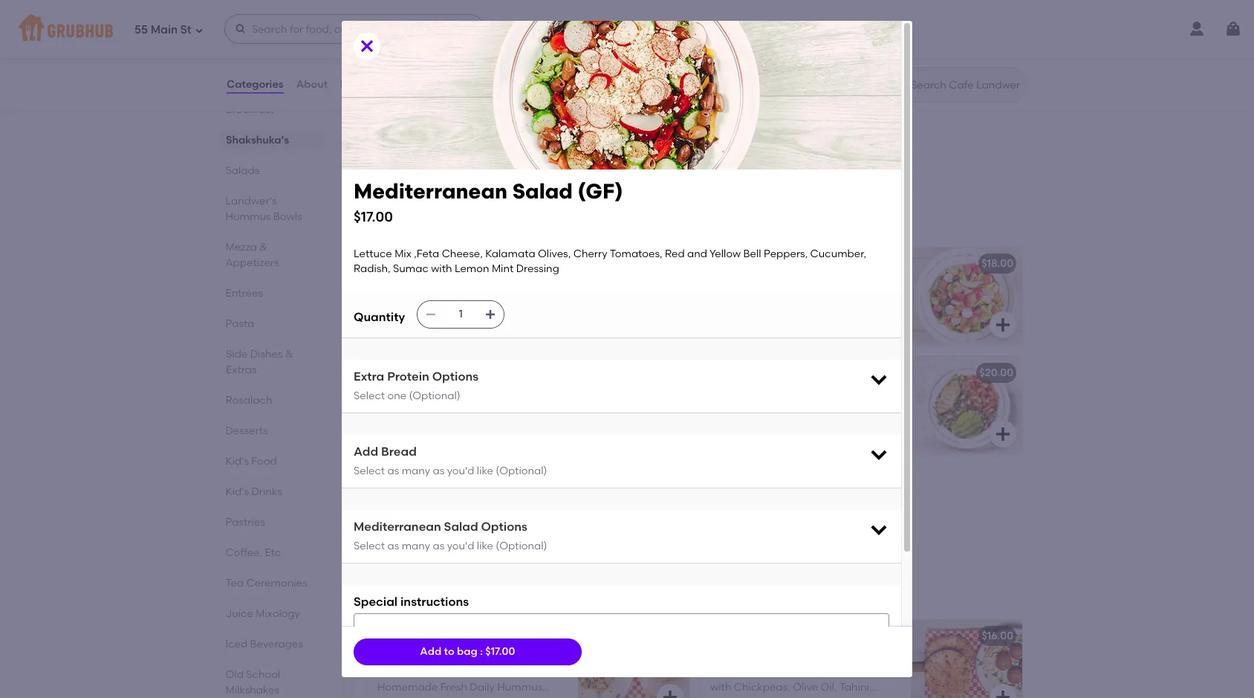 Task type: locate. For each thing, give the bounding box(es) containing it.
halloumi inside the lettuce mix, halloumi cheese, kalamata olives, cherry tomatoes, red & yellow bell peppers, cucumbers, radish & lemon mint dressing.
[[774, 278, 819, 291]]

olives, for mediterranean salad (gf)
[[378, 293, 411, 306]]

shakshuka up poached
[[426, 16, 481, 28]]

categories
[[227, 78, 284, 91]]

landwer's down salads tab
[[226, 195, 277, 207]]

with left the tahini
[[565, 146, 586, 159]]

2 you'd from the top
[[447, 540, 475, 552]]

olives, for halloumi salad
[[763, 293, 796, 306]]

side inside side dishes & extras
[[226, 348, 248, 361]]

1 horizontal spatial avocado,
[[711, 418, 758, 430]]

add left bread
[[354, 445, 379, 459]]

shakshuka for sinia shakshuka
[[738, 16, 794, 28]]

1 vertical spatial chicken
[[378, 630, 420, 642]]

0 horizontal spatial a
[[378, 82, 385, 95]]

instructions
[[401, 595, 469, 609]]

halloumi up side at the top left of page
[[378, 67, 423, 80]]

berries
[[475, 476, 510, 489]]

served up daily
[[786, 651, 819, 664]]

2 vertical spatial dressing
[[378, 542, 421, 555]]

1 horizontal spatial mix
[[419, 278, 436, 291]]

0 horizontal spatial avocado,
[[543, 497, 591, 510]]

pasta
[[226, 317, 255, 330]]

& up appetizers
[[260, 241, 268, 254]]

avocado, down quinoa
[[711, 418, 758, 430]]

1 horizontal spatial fresh
[[851, 403, 878, 415]]

poached
[[427, 37, 473, 49]]

iced
[[226, 638, 248, 651]]

of inside balls of falafel served on homemade fresh daily hummus with chickpeas, olive oil, tahini, paprika & parsley. served wit
[[737, 651, 747, 664]]

1 vertical spatial landwer's hummus bowls
[[366, 585, 569, 604]]

breakfast
[[226, 103, 274, 116]]

(gf) for mediterranean salad (gf) $17.00
[[578, 178, 623, 204]]

cheese
[[425, 67, 463, 80], [411, 476, 450, 489]]

salad up the lettuce mix, halloumi cheese, kalamata olives, cherry tomatoes, red & yellow bell peppers, cucumbers, radish & lemon mint dressing.
[[759, 257, 789, 270]]

olive
[[793, 681, 819, 694]]

tomatoes,
[[610, 247, 663, 260], [450, 293, 502, 306], [835, 293, 888, 306], [798, 418, 850, 430], [488, 497, 541, 510]]

walnuts,
[[445, 527, 489, 540]]

(optional) up goat
[[496, 465, 548, 477]]

lettuce for halloumi
[[711, 278, 749, 291]]

hummus inside balls of falafel served on homemade fresh daily hummus with chickpeas, olive oil, tahini, paprika & parsley. served wit
[[831, 666, 876, 679]]

$22.00
[[648, 16, 681, 28]]

0 horizontal spatial mix,
[[752, 278, 771, 291]]

radish, up lebanese in the left of the page
[[378, 324, 415, 336]]

vegan down challah
[[378, 125, 410, 138]]

& right dishes
[[285, 348, 293, 361]]

pasta tab
[[226, 316, 319, 332]]

1 vertical spatial like
[[477, 540, 494, 552]]

hummus up oil,
[[831, 666, 876, 679]]

select down bread
[[354, 465, 385, 477]]

a right in
[[487, 37, 493, 49]]

1 horizontal spatial served
[[786, 651, 819, 664]]

with
[[535, 67, 556, 80], [565, 146, 586, 159], [431, 263, 452, 275], [455, 324, 476, 336], [711, 681, 732, 694]]

chicken shawarma hummus bowl button
[[369, 620, 690, 698]]

side
[[457, 82, 479, 95], [226, 348, 248, 361]]

bell
[[744, 247, 762, 260], [412, 308, 429, 321], [777, 308, 795, 321]]

mint
[[492, 263, 514, 275], [516, 324, 538, 336], [859, 324, 881, 336]]

tahini,
[[422, 82, 455, 95], [840, 681, 873, 694]]

mix, inside the lettuce mix, halloumi cheese, kalamata olives, cherry tomatoes, red & yellow bell peppers, cucumbers, radish & lemon mint dressing.
[[752, 278, 771, 291]]

cherry inside mixed greens, cherry tomatoes, avocado, blueberries, strawberries, goat cheese, caramelized walnuts, and housemade balsamic dressing
[[451, 497, 486, 510]]

cucumber, up the lettuce mix, halloumi cheese, kalamata olives, cherry tomatoes, red & yellow bell peppers, cucumbers, radish & lemon mint dressing.
[[811, 247, 867, 260]]

dressing
[[516, 263, 560, 275], [378, 339, 421, 351], [378, 542, 421, 555]]

options inside the mediterranean salad options select as many as you'd like (optional)
[[481, 520, 528, 534]]

cheese, inside mixed greens, cherry tomatoes, avocado, blueberries, strawberries, goat cheese, caramelized walnuts, and housemade balsamic dressing
[[536, 512, 577, 525]]

kid's for kid's food
[[226, 455, 250, 468]]

falafel hummus bowl (v) image
[[912, 620, 1023, 698]]

with up 'lebanese salad' on the bottom left of page
[[455, 324, 476, 336]]

quantity
[[354, 310, 405, 324]]

sumac up quantity
[[393, 263, 429, 275]]

landwer's up shawarma
[[366, 585, 447, 604]]

tahini, right oil,
[[840, 681, 873, 694]]

mix, inside marinated grilled chicken breast, quinoa bulgur mix, carrots, fresh avocado, cherry tomatoes, chia seeds
[[785, 403, 805, 415]]

1 vertical spatial red
[[505, 293, 525, 306]]

1 horizontal spatial chicken
[[801, 388, 843, 400]]

with inside two eggs poached in a spiced tomato pepper sauce, crispy halloumi cheese and spinach, with a side of tahini, side salad and challah bread.
[[535, 67, 556, 80]]

mix,
[[752, 278, 771, 291], [785, 403, 805, 415]]

select down blueberries,
[[354, 540, 385, 552]]

kid's left drinks at the left of the page
[[226, 485, 250, 498]]

side dishes & extras
[[226, 348, 293, 376]]

landwer's
[[226, 195, 277, 207], [366, 585, 447, 604]]

hummus up :
[[480, 630, 525, 642]]

kid's left food
[[226, 455, 250, 468]]

side dishes & extras tab
[[226, 346, 319, 378]]

mixology
[[256, 607, 301, 620]]

2 vertical spatial red
[[711, 308, 731, 321]]

red for halloumi salad
[[711, 308, 731, 321]]

select inside extra protein options select one (optional)
[[354, 390, 385, 402]]

2 vertical spatial (optional)
[[496, 540, 548, 552]]

(optional)
[[409, 390, 461, 402], [496, 465, 548, 477], [496, 540, 548, 552]]

lettuce mix, halloumi cheese, kalamata olives, cherry tomatoes, red & yellow bell peppers, cucumbers, radish & lemon mint dressing.
[[711, 278, 888, 351]]

1 you'd from the top
[[447, 465, 475, 477]]

0 horizontal spatial of
[[410, 82, 420, 95]]

you'd inside the mediterranean salad options select as many as you'd like (optional)
[[447, 540, 475, 552]]

served
[[529, 146, 562, 159], [786, 651, 819, 664]]

0 horizontal spatial landwer's
[[226, 195, 277, 207]]

1 horizontal spatial salads
[[366, 213, 419, 231]]

0 vertical spatial sumac
[[393, 263, 429, 275]]

2 horizontal spatial olives,
[[763, 293, 796, 306]]

1 horizontal spatial housemade
[[514, 527, 575, 540]]

1 kid's from the top
[[226, 455, 250, 468]]

with right spinach,
[[535, 67, 556, 80]]

salad inside two eggs poached in a spiced tomato pepper sauce, crispy halloumi cheese and spinach, with a side of tahini, side salad and challah bread.
[[482, 82, 511, 95]]

0 vertical spatial chicken
[[801, 388, 843, 400]]

peppers, down mediterranean salad (gf) at the top left of the page
[[432, 308, 476, 321]]

0 horizontal spatial red
[[505, 293, 525, 306]]

salad down meatballs
[[513, 178, 573, 204]]

0 vertical spatial kid's
[[226, 455, 250, 468]]

(gf) down the mediterranean salad (gf) $17.00
[[489, 257, 511, 270]]

1 horizontal spatial add
[[420, 645, 442, 658]]

fresh up olive
[[774, 666, 801, 679]]

select inside the mediterranean salad options select as many as you'd like (optional)
[[354, 540, 385, 552]]

1 vertical spatial served
[[786, 651, 819, 664]]

landwer's inside tab
[[226, 195, 277, 207]]

salad inside button
[[430, 367, 460, 379]]

of right side at the top left of page
[[410, 82, 420, 95]]

1 select from the top
[[354, 390, 385, 402]]

housemade down goat
[[514, 527, 575, 540]]

hummus up mezza
[[226, 210, 271, 223]]

(gf) inside the mediterranean salad (gf) $17.00
[[578, 178, 623, 204]]

halloumi shakshuka
[[378, 16, 481, 28]]

1 vertical spatial landwer's
[[366, 585, 447, 604]]

0 horizontal spatial olives,
[[378, 293, 411, 306]]

chicken up carrots,
[[801, 388, 843, 400]]

halloumi up the eggs
[[378, 16, 423, 28]]

marinated grilled chicken breast, quinoa bulgur mix, carrots, fresh avocado, cherry tomatoes, chia seeds
[[711, 388, 880, 446]]

1 horizontal spatial vegan
[[442, 146, 474, 159]]

salad
[[482, 82, 511, 95], [513, 178, 573, 204], [456, 257, 486, 270], [759, 257, 789, 270], [430, 367, 460, 379], [444, 520, 479, 534]]

add
[[354, 445, 379, 459], [420, 645, 442, 658]]

0 horizontal spatial vegan
[[378, 125, 410, 138]]

2 horizontal spatial red
[[711, 308, 731, 321]]

0 vertical spatial (gf)
[[578, 178, 623, 204]]

(optional) down goat
[[496, 540, 548, 552]]

salads
[[226, 164, 260, 177], [366, 213, 419, 231]]

main
[[151, 23, 178, 36]]

options right the protein at the left of the page
[[432, 370, 479, 384]]

1 vertical spatial kalamata
[[509, 278, 560, 291]]

1 horizontal spatial of
[[737, 651, 747, 664]]

of up homemade on the right of page
[[737, 651, 747, 664]]

yellow inside the lettuce mix, halloumi cheese, kalamata olives, cherry tomatoes, red & yellow bell peppers, cucumbers, radish & lemon mint dressing.
[[743, 308, 775, 321]]

you'd down the strawberries,
[[447, 540, 475, 552]]

(gf) down the tahini
[[578, 178, 623, 204]]

shakshuka
[[426, 16, 481, 28], [738, 16, 794, 28], [461, 125, 517, 138]]

1 vertical spatial of
[[737, 651, 747, 664]]

reviews
[[341, 78, 382, 91]]

salad for lebanese salad
[[430, 367, 460, 379]]

options for mediterranean salad options
[[481, 520, 528, 534]]

0 horizontal spatial options
[[432, 370, 479, 384]]

tea ceremonies tab
[[226, 575, 319, 591]]

1 vertical spatial options
[[481, 520, 528, 534]]

0 vertical spatial options
[[432, 370, 479, 384]]

2 select from the top
[[354, 465, 385, 477]]

0 vertical spatial of
[[410, 82, 420, 95]]

salad down the greens,
[[444, 520, 479, 534]]

many inside add bread select as many as you'd like (optional)
[[402, 465, 431, 477]]

paprika
[[711, 696, 749, 698]]

served for with
[[529, 146, 562, 159]]

mezza & appetizers
[[226, 241, 280, 269]]

radish, up quantity
[[354, 263, 391, 275]]

fresh up chia
[[851, 403, 878, 415]]

1 vertical spatial fresh
[[774, 666, 801, 679]]

avocado, up "balsamic"
[[543, 497, 591, 510]]

0 vertical spatial tahini,
[[422, 82, 455, 95]]

salads up mediterranean salad (gf) at the top left of the page
[[366, 213, 419, 231]]

bowls up bowl
[[522, 585, 569, 604]]

1 horizontal spatial (gf)
[[578, 178, 623, 204]]

mint down the mediterranean salad (gf) $17.00
[[492, 263, 514, 275]]

2 horizontal spatial yellow
[[743, 308, 775, 321]]

salad up input item quantity 'number field'
[[456, 257, 486, 270]]

as left walnuts,
[[433, 540, 445, 552]]

like up the strawberries,
[[477, 465, 494, 477]]

salad inside the mediterranean salad options select as many as you'd like (optional)
[[444, 520, 479, 534]]

red
[[665, 247, 685, 260], [505, 293, 525, 306], [711, 308, 731, 321]]

with up input item quantity 'number field'
[[431, 263, 452, 275]]

side down sauce, on the top of the page
[[457, 82, 479, 95]]

1 vertical spatial side
[[226, 348, 248, 361]]

rosalach
[[226, 394, 273, 407]]

chicken down 'special instructions'
[[378, 630, 420, 642]]

0 vertical spatial served
[[529, 146, 562, 159]]

1 horizontal spatial a
[[487, 37, 493, 49]]

with up paprika
[[711, 681, 732, 694]]

lebanese salad button
[[369, 357, 690, 454]]

mediterranean inside the mediterranean salad options select as many as you'd like (optional)
[[354, 520, 441, 534]]

goast cheese and berries
[[378, 476, 510, 489]]

cucumber, right input item quantity 'number field'
[[478, 308, 535, 321]]

1 horizontal spatial mix,
[[785, 403, 805, 415]]

bell for mediterranean salad (gf)
[[412, 308, 429, 321]]

mediterranean for mediterranean salad options
[[354, 520, 441, 534]]

crispy
[[495, 52, 527, 64]]

in
[[475, 37, 484, 49]]

chicken shawarma hummus bowl image
[[578, 620, 690, 698]]

2 horizontal spatial $17.00
[[651, 257, 681, 270]]

tomatoes, inside the lettuce mix, halloumi cheese, kalamata olives, cherry tomatoes, red & yellow bell peppers, cucumbers, radish & lemon mint dressing.
[[835, 293, 888, 306]]

many
[[402, 465, 431, 477], [402, 540, 431, 552]]

Search Cafe Landwer search field
[[910, 78, 1024, 92]]

coffee, etc
[[226, 546, 282, 559]]

0 vertical spatial salads
[[226, 164, 260, 177]]

red inside the lettuce mix, halloumi cheese, kalamata olives, cherry tomatoes, red & yellow bell peppers, cucumbers, radish & lemon mint dressing.
[[711, 308, 731, 321]]

1 vertical spatial kid's
[[226, 485, 250, 498]]

of
[[410, 82, 420, 95], [737, 651, 747, 664]]

bowls up the mezza & appetizers tab
[[274, 210, 303, 223]]

0 vertical spatial (optional)
[[409, 390, 461, 402]]

a left side at the top left of page
[[378, 82, 385, 95]]

vegan meatball shakshuka
[[378, 125, 517, 138]]

mediterranean up quantity
[[378, 257, 454, 270]]

landwer's hummus bowls up chicken shawarma hummus bowl
[[366, 585, 569, 604]]

old school milkshakes
[[226, 668, 281, 697]]

0 vertical spatial side
[[457, 82, 479, 95]]

like down the strawberries,
[[477, 540, 494, 552]]

svg image
[[358, 37, 376, 55], [662, 74, 680, 92], [995, 74, 1013, 92], [662, 154, 680, 172], [995, 316, 1013, 334], [995, 425, 1013, 443], [869, 519, 890, 540], [662, 689, 680, 698]]

cucumber,
[[811, 247, 867, 260], [478, 308, 535, 321]]

0 vertical spatial avocado,
[[711, 418, 758, 430]]

,feta
[[414, 247, 440, 260], [438, 278, 463, 291]]

like inside add bread select as many as you'd like (optional)
[[477, 465, 494, 477]]

mix down mediterranean salad (gf) at the top left of the page
[[419, 278, 436, 291]]

1 many from the top
[[402, 465, 431, 477]]

2 vertical spatial select
[[354, 540, 385, 552]]

caramelized
[[378, 527, 443, 540]]

kid's drinks
[[226, 485, 283, 498]]

sumac up 'lebanese salad' on the bottom left of page
[[417, 324, 453, 336]]

many down blueberries,
[[402, 540, 431, 552]]

0 vertical spatial bowls
[[274, 210, 303, 223]]

0 horizontal spatial mix
[[395, 247, 412, 260]]

mix up quantity
[[395, 247, 412, 260]]

blueberries,
[[378, 512, 437, 525]]

tahini, inside two eggs poached in a spiced tomato pepper sauce, crispy halloumi cheese and spinach, with a side of tahini, side salad and challah bread.
[[422, 82, 455, 95]]

(optional) inside the mediterranean salad options select as many as you'd like (optional)
[[496, 540, 548, 552]]

salad down spinach,
[[482, 82, 511, 95]]

cheese down pepper
[[425, 67, 463, 80]]

olives, inside the lettuce mix, halloumi cheese, kalamata olives, cherry tomatoes, red & yellow bell peppers, cucumbers, radish & lemon mint dressing.
[[763, 293, 796, 306]]

mediterranean for mediterranean salad (gf)
[[354, 178, 508, 204]]

grilled
[[766, 388, 799, 400]]

mezza & appetizers tab
[[226, 239, 319, 271]]

0 vertical spatial add
[[354, 445, 379, 459]]

0 horizontal spatial served
[[529, 146, 562, 159]]

shakshuka's tab
[[226, 132, 319, 148]]

1 horizontal spatial options
[[481, 520, 528, 534]]

kalamata inside the lettuce mix, halloumi cheese, kalamata olives, cherry tomatoes, red & yellow bell peppers, cucumbers, radish & lemon mint dressing.
[[711, 293, 761, 306]]

1 vertical spatial ,feta
[[438, 278, 463, 291]]

1 horizontal spatial tahini,
[[840, 681, 873, 694]]

select down extra
[[354, 390, 385, 402]]

lemon up input item quantity 'number field'
[[455, 263, 490, 275]]

many down bread
[[402, 465, 431, 477]]

0 vertical spatial like
[[477, 465, 494, 477]]

2 like from the top
[[477, 540, 494, 552]]

served right meatballs
[[529, 146, 562, 159]]

marinated
[[711, 388, 763, 400]]

lettuce inside the lettuce mix, halloumi cheese, kalamata olives, cherry tomatoes, red & yellow bell peppers, cucumbers, radish & lemon mint dressing.
[[711, 278, 749, 291]]

2 horizontal spatial mint
[[859, 324, 881, 336]]

breast,
[[845, 388, 880, 400]]

mediterranean inside the mediterranean salad (gf) $17.00
[[354, 178, 508, 204]]

0 horizontal spatial side
[[226, 348, 248, 361]]

two
[[378, 37, 398, 49]]

salad for mediterranean salad (gf) $17.00
[[513, 178, 573, 204]]

0 vertical spatial fresh
[[851, 403, 878, 415]]

lebanese
[[378, 367, 427, 379]]

1 horizontal spatial bell
[[744, 247, 762, 260]]

add to bag : $17.00
[[420, 645, 515, 658]]

goat
[[508, 512, 534, 525]]

$17.00 inside the mediterranean salad (gf) $17.00
[[354, 208, 393, 225]]

1 vertical spatial many
[[402, 540, 431, 552]]

old
[[226, 668, 244, 681]]

side inside two eggs poached in a spiced tomato pepper sauce, crispy halloumi cheese and spinach, with a side of tahini, side salad and challah bread.
[[457, 82, 479, 95]]

0 vertical spatial mix
[[395, 247, 412, 260]]

cherry inside marinated grilled chicken breast, quinoa bulgur mix, carrots, fresh avocado, cherry tomatoes, chia seeds
[[761, 418, 795, 430]]

parsley.
[[762, 696, 800, 698]]

1 horizontal spatial landwer's
[[366, 585, 447, 604]]

bell inside the lettuce mix, halloumi cheese, kalamata olives, cherry tomatoes, red & yellow bell peppers, cucumbers, radish & lemon mint dressing.
[[777, 308, 795, 321]]

served inside balls of falafel served on homemade fresh daily hummus with chickpeas, olive oil, tahini, paprika & parsley. served wit
[[786, 651, 819, 664]]

lettuce for mediterranean
[[378, 278, 416, 291]]

svg image
[[1225, 20, 1243, 38], [235, 23, 247, 35], [195, 26, 203, 35], [425, 309, 437, 321], [485, 309, 497, 321], [869, 369, 890, 390], [662, 425, 680, 443], [869, 444, 890, 465], [995, 689, 1013, 698]]

peppers, inside the lettuce mix, halloumi cheese, kalamata olives, cherry tomatoes, red & yellow bell peppers, cucumbers, radish & lemon mint dressing.
[[797, 308, 842, 321]]

peppers, up radish
[[797, 308, 842, 321]]

tomatoes, inside mixed greens, cherry tomatoes, avocado, blueberries, strawberries, goat cheese, caramelized walnuts, and housemade balsamic dressing
[[488, 497, 541, 510]]

0 horizontal spatial chicken
[[378, 630, 420, 642]]

2 kid's from the top
[[226, 485, 250, 498]]

vegan down vegan meatball shakshuka
[[442, 146, 474, 159]]

2 many from the top
[[402, 540, 431, 552]]

you'd left berries
[[447, 465, 475, 477]]

landwer's hummus bowls down salads tab
[[226, 195, 303, 223]]

pepper
[[419, 52, 456, 64]]

salad inside the mediterranean salad (gf) $17.00
[[513, 178, 573, 204]]

salads inside salads tab
[[226, 164, 260, 177]]

1 vertical spatial mix,
[[785, 403, 805, 415]]

shakshuka inside sinia shakshuka button
[[738, 16, 794, 28]]

1 horizontal spatial bowls
[[522, 585, 569, 604]]

1 vertical spatial tahini,
[[840, 681, 873, 694]]

mix, down grilled on the right of the page
[[785, 403, 805, 415]]

mint right input item quantity 'number field'
[[516, 324, 538, 336]]

0 horizontal spatial $17.00
[[354, 208, 393, 225]]

pastries
[[226, 516, 266, 529]]

1 vertical spatial a
[[378, 82, 385, 95]]

2 vertical spatial mediterranean
[[354, 520, 441, 534]]

tahini, up bread.
[[422, 82, 455, 95]]

tahini, inside balls of falafel served on homemade fresh daily hummus with chickpeas, olive oil, tahini, paprika & parsley. served wit
[[840, 681, 873, 694]]

55
[[135, 23, 148, 36]]

side up extras
[[226, 348, 248, 361]]

bowls inside tab
[[274, 210, 303, 223]]

mix, down halloumi salad
[[752, 278, 771, 291]]

lemon right radish
[[822, 324, 857, 336]]

cheese up the greens,
[[411, 476, 450, 489]]

1 like from the top
[[477, 465, 494, 477]]

entrées tab
[[226, 285, 319, 301]]

1 vertical spatial avocado,
[[543, 497, 591, 510]]

salads down shakshuka's
[[226, 164, 260, 177]]

0 vertical spatial mediterranean
[[354, 178, 508, 204]]

55 main st
[[135, 23, 192, 36]]

yellow
[[710, 247, 741, 260], [378, 308, 409, 321], [743, 308, 775, 321]]

mediterranean down the mixed
[[354, 520, 441, 534]]

vegan
[[378, 125, 410, 138], [442, 146, 474, 159]]

0 vertical spatial select
[[354, 390, 385, 402]]

add inside add bread select as many as you'd like (optional)
[[354, 445, 379, 459]]

add for add bread
[[354, 445, 379, 459]]

options inside extra protein options select one (optional)
[[432, 370, 479, 384]]

mediterranean salad (gf) image
[[578, 248, 690, 344]]

hummus
[[226, 210, 271, 223], [450, 585, 519, 604], [480, 630, 525, 642], [831, 666, 876, 679]]

sinia
[[711, 16, 736, 28]]

1 vertical spatial add
[[420, 645, 442, 658]]

$23.00
[[647, 123, 680, 136]]

(optional) down 'lebanese salad' on the bottom left of page
[[409, 390, 461, 402]]

old school milkshakes tab
[[226, 667, 319, 698]]

mint up breast, in the right bottom of the page
[[859, 324, 881, 336]]

shakshuka right 'sinia'
[[738, 16, 794, 28]]

landwer's hummus bowls inside tab
[[226, 195, 303, 223]]

and
[[466, 67, 486, 80], [688, 247, 708, 260], [527, 293, 547, 306], [452, 476, 472, 489], [491, 527, 511, 540]]

3 select from the top
[[354, 540, 385, 552]]

lemon inside the lettuce mix, halloumi cheese, kalamata olives, cherry tomatoes, red & yellow bell peppers, cucumbers, radish & lemon mint dressing.
[[822, 324, 857, 336]]

fresh
[[851, 403, 878, 415], [774, 666, 801, 679]]

housemade down meatball on the left top of page
[[378, 146, 439, 159]]

salad right the protein at the left of the page
[[430, 367, 460, 379]]

options down berries
[[481, 520, 528, 534]]

cheese, inside the lettuce mix, halloumi cheese, kalamata olives, cherry tomatoes, red & yellow bell peppers, cucumbers, radish & lemon mint dressing.
[[821, 278, 862, 291]]

& inside side dishes & extras
[[285, 348, 293, 361]]

0 vertical spatial red
[[665, 247, 685, 260]]

2 vertical spatial kalamata
[[711, 293, 761, 306]]

chicken fattoush salad image
[[912, 357, 1023, 454]]

halloumi up radish
[[774, 278, 819, 291]]

kid's drinks tab
[[226, 484, 319, 500]]

halloumi salad image
[[912, 248, 1023, 344]]

halloumi shakshuka image
[[578, 6, 690, 103]]

protein
[[387, 370, 430, 384]]

hummus up chicken shawarma hummus bowl
[[450, 585, 519, 604]]

you'd inside add bread select as many as you'd like (optional)
[[447, 465, 475, 477]]

kid's for kid's drinks
[[226, 485, 250, 498]]

& down "chickpeas,"
[[752, 696, 760, 698]]

0 vertical spatial a
[[487, 37, 493, 49]]

0 horizontal spatial yellow
[[378, 308, 409, 321]]



Task type: vqa. For each thing, say whether or not it's contained in the screenshot.
You'D inside the Add Bread Select as many as you'd like (Optional)
yes



Task type: describe. For each thing, give the bounding box(es) containing it.
hummus inside button
[[480, 630, 525, 642]]

fresh inside marinated grilled chicken breast, quinoa bulgur mix, carrots, fresh avocado, cherry tomatoes, chia seeds
[[851, 403, 878, 415]]

avocado, inside mixed greens, cherry tomatoes, avocado, blueberries, strawberries, goat cheese, caramelized walnuts, and housemade balsamic dressing
[[543, 497, 591, 510]]

as down bread
[[388, 465, 399, 477]]

desserts tab
[[226, 423, 319, 439]]

kalamata for mediterranean salad (gf)
[[509, 278, 560, 291]]

dressing.
[[711, 339, 757, 351]]

about
[[296, 78, 328, 91]]

0 vertical spatial lettuce mix ,feta cheese, kalamata olives, cherry tomatoes, red and yellow bell peppers, cucumber, radish, sumac with lemon mint dressing
[[354, 247, 869, 275]]

etc
[[265, 546, 282, 559]]

about button
[[296, 58, 329, 112]]

0 vertical spatial dressing
[[516, 263, 560, 275]]

special
[[354, 595, 398, 609]]

juice mixology
[[226, 607, 301, 620]]

tomatoes, inside marinated grilled chicken breast, quinoa bulgur mix, carrots, fresh avocado, cherry tomatoes, chia seeds
[[798, 418, 850, 430]]

1 vertical spatial cheese
[[411, 476, 450, 489]]

halloumi inside two eggs poached in a spiced tomato pepper sauce, crispy halloumi cheese and spinach, with a side of tahini, side salad and challah bread.
[[378, 67, 423, 80]]

chicken shawarma hummus bowl
[[378, 630, 552, 642]]

salad for mediterranean salad (gf)
[[456, 257, 486, 270]]

special instructions
[[354, 595, 469, 609]]

fresh inside balls of falafel served on homemade fresh daily hummus with chickpeas, olive oil, tahini, paprika & parsley. served wit
[[774, 666, 801, 679]]

1 vertical spatial dressing
[[378, 339, 421, 351]]

mint inside the lettuce mix, halloumi cheese, kalamata olives, cherry tomatoes, red & yellow bell peppers, cucumbers, radish & lemon mint dressing.
[[859, 324, 881, 336]]

salads tab
[[226, 163, 319, 178]]

meatball
[[413, 125, 459, 138]]

appetizers
[[226, 257, 280, 269]]

mediterranean salad (gf) $17.00
[[354, 178, 623, 225]]

add for add to bag
[[420, 645, 442, 658]]

drinks
[[252, 485, 283, 498]]

chickpeas,
[[734, 681, 791, 694]]

peppers, for halloumi salad
[[797, 308, 842, 321]]

$20.00
[[980, 367, 1014, 379]]

as down blueberries,
[[388, 540, 399, 552]]

tea
[[226, 577, 244, 590]]

coffee,
[[226, 546, 263, 559]]

0 vertical spatial vegan
[[378, 125, 410, 138]]

(gf) for mediterranean salad (gf)
[[489, 257, 511, 270]]

shawarma
[[422, 630, 478, 642]]

kalamata for halloumi salad
[[711, 293, 761, 306]]

search icon image
[[888, 76, 906, 94]]

tea ceremonies
[[226, 577, 308, 590]]

tahini
[[588, 146, 618, 159]]

select inside add bread select as many as you'd like (optional)
[[354, 465, 385, 477]]

add bread select as many as you'd like (optional)
[[354, 445, 548, 477]]

1 horizontal spatial olives,
[[538, 247, 571, 260]]

to
[[444, 645, 455, 658]]

0 vertical spatial radish,
[[354, 263, 391, 275]]

kid's food
[[226, 455, 277, 468]]

1 horizontal spatial red
[[665, 247, 685, 260]]

1 horizontal spatial cucumber,
[[811, 247, 867, 260]]

challah
[[378, 97, 417, 110]]

categories button
[[226, 58, 285, 112]]

lebanese salad image
[[578, 357, 690, 454]]

avocado, inside marinated grilled chicken breast, quinoa bulgur mix, carrots, fresh avocado, cherry tomatoes, chia seeds
[[711, 418, 758, 430]]

cheese inside two eggs poached in a spiced tomato pepper sauce, crispy halloumi cheese and spinach, with a side of tahini, side salad and challah bread.
[[425, 67, 463, 80]]

Input item quantity number field
[[445, 301, 477, 328]]

one
[[388, 390, 407, 402]]

yellow for halloumi salad
[[743, 308, 775, 321]]

juice mixology tab
[[226, 606, 319, 622]]

goast
[[378, 476, 409, 489]]

shakshuka for halloumi shakshuka
[[426, 16, 481, 28]]

milkshakes
[[226, 684, 280, 697]]

& right radish
[[812, 324, 820, 336]]

entrées
[[226, 287, 264, 300]]

cucumbers,
[[711, 324, 772, 336]]

spinach,
[[489, 67, 533, 80]]

two eggs poached in a spiced tomato pepper sauce, crispy halloumi cheese and spinach, with a side of tahini, side salad and challah bread.
[[378, 37, 556, 110]]

st
[[180, 23, 192, 36]]

1 vertical spatial sumac
[[417, 324, 453, 336]]

daily
[[803, 666, 828, 679]]

select for mediterranean
[[354, 540, 385, 552]]

red for mediterranean salad (gf)
[[505, 293, 525, 306]]

eggs
[[400, 37, 425, 49]]

options for extra protein options
[[432, 370, 479, 384]]

coffee, etc tab
[[226, 545, 319, 561]]

1 horizontal spatial $17.00
[[486, 645, 515, 658]]

bread.
[[420, 97, 453, 110]]

0 vertical spatial kalamata
[[486, 247, 536, 260]]

school
[[247, 668, 281, 681]]

0 horizontal spatial mint
[[492, 263, 514, 275]]

bulgur
[[751, 403, 783, 415]]

breakfast tab
[[226, 102, 319, 117]]

side
[[387, 82, 408, 95]]

quinoa
[[711, 403, 748, 415]]

bell for halloumi salad
[[777, 308, 795, 321]]

pastries tab
[[226, 514, 319, 530]]

landwer's hummus bowls tab
[[226, 193, 319, 225]]

strawberries,
[[439, 512, 505, 525]]

with inside balls of falafel served on homemade fresh daily hummus with chickpeas, olive oil, tahini, paprika & parsley. served wit
[[711, 681, 732, 694]]

mixed greens, cherry tomatoes, avocado, blueberries, strawberries, goat cheese, caramelized walnuts, and housemade balsamic dressing
[[378, 497, 624, 555]]

bag
[[457, 645, 478, 658]]

homemade
[[711, 666, 771, 679]]

of inside two eggs poached in a spiced tomato pepper sauce, crispy halloumi cheese and spinach, with a side of tahini, side salad and challah bread.
[[410, 82, 420, 95]]

& inside the "mezza & appetizers"
[[260, 241, 268, 254]]

1 vertical spatial $17.00
[[651, 257, 681, 270]]

chicken inside button
[[378, 630, 420, 642]]

radish
[[775, 324, 809, 336]]

mediterranean salad (gf)
[[378, 257, 511, 270]]

& up cucumbers, at the top right of page
[[733, 308, 741, 321]]

spiced
[[496, 37, 531, 49]]

(optional) inside add bread select as many as you'd like (optional)
[[496, 465, 548, 477]]

iced beverages tab
[[226, 636, 319, 652]]

dressing inside mixed greens, cherry tomatoes, avocado, blueberries, strawberries, goat cheese, caramelized walnuts, and housemade balsamic dressing
[[378, 542, 421, 555]]

shakshuka up housemade vegan meatballs served with tahini
[[461, 125, 517, 138]]

bread
[[381, 445, 417, 459]]

main navigation navigation
[[0, 0, 1255, 58]]

1 horizontal spatial yellow
[[710, 247, 741, 260]]

peppers, for mediterranean salad (gf)
[[432, 308, 476, 321]]

housemade inside mixed greens, cherry tomatoes, avocado, blueberries, strawberries, goat cheese, caramelized walnuts, and housemade balsamic dressing
[[514, 527, 575, 540]]

oil,
[[821, 681, 838, 694]]

balsamic
[[578, 527, 624, 540]]

0 vertical spatial ,feta
[[414, 247, 440, 260]]

rosalach tab
[[226, 393, 319, 408]]

carrots,
[[808, 403, 848, 415]]

1 vertical spatial mediterranean
[[378, 257, 454, 270]]

select for extra
[[354, 390, 385, 402]]

and inside two eggs poached in a spiced tomato pepper sauce, crispy halloumi cheese and spinach, with a side of tahini, side salad and challah bread.
[[466, 67, 486, 80]]

Special instructions text field
[[354, 614, 890, 669]]

reviews button
[[340, 58, 383, 112]]

peppers, up the lettuce mix, halloumi cheese, kalamata olives, cherry tomatoes, red & yellow bell peppers, cucumbers, radish & lemon mint dressing.
[[764, 247, 808, 260]]

extra
[[354, 370, 385, 384]]

served
[[803, 696, 838, 698]]

ceremonies
[[247, 577, 308, 590]]

salad for halloumi salad
[[759, 257, 789, 270]]

chicken inside marinated grilled chicken breast, quinoa bulgur mix, carrots, fresh avocado, cherry tomatoes, chia seeds
[[801, 388, 843, 400]]

mediterranean salad options select as many as you'd like (optional)
[[354, 520, 548, 552]]

1 vertical spatial salads
[[366, 213, 419, 231]]

1 vertical spatial lettuce mix ,feta cheese, kalamata olives, cherry tomatoes, red and yellow bell peppers, cucumber, radish, sumac with lemon mint dressing
[[378, 278, 560, 351]]

mezza
[[226, 241, 258, 254]]

hummus inside tab
[[226, 210, 271, 223]]

salad for mediterranean salad options select as many as you'd like (optional)
[[444, 520, 479, 534]]

1 vertical spatial radish,
[[378, 324, 415, 336]]

juice
[[226, 607, 254, 620]]

like inside the mediterranean salad options select as many as you'd like (optional)
[[477, 540, 494, 552]]

extra protein options select one (optional)
[[354, 370, 479, 402]]

sinia shakshuka image
[[912, 6, 1023, 103]]

:
[[480, 645, 483, 658]]

balls
[[711, 651, 734, 664]]

seeds
[[711, 433, 741, 446]]

(optional) inside extra protein options select one (optional)
[[409, 390, 461, 402]]

many inside the mediterranean salad options select as many as you'd like (optional)
[[402, 540, 431, 552]]

sauce,
[[458, 52, 492, 64]]

0 horizontal spatial housemade
[[378, 146, 439, 159]]

lemon right input item quantity 'number field'
[[479, 324, 513, 336]]

extras
[[226, 364, 257, 376]]

housemade vegan meatballs served with tahini
[[378, 146, 618, 159]]

bowl
[[528, 630, 552, 642]]

$16.00
[[982, 630, 1014, 642]]

kid's food tab
[[226, 454, 319, 469]]

cherry inside the lettuce mix, halloumi cheese, kalamata olives, cherry tomatoes, red & yellow bell peppers, cucumbers, radish & lemon mint dressing.
[[799, 293, 833, 306]]

desserts
[[226, 425, 269, 437]]

beverages
[[251, 638, 304, 651]]

yellow for mediterranean salad (gf)
[[378, 308, 409, 321]]

1 vertical spatial mix
[[419, 278, 436, 291]]

served for on
[[786, 651, 819, 664]]

lebanese salad
[[378, 367, 460, 379]]

as up the greens,
[[433, 465, 445, 477]]

& inside balls of falafel served on homemade fresh daily hummus with chickpeas, olive oil, tahini, paprika & parsley. served wit
[[752, 696, 760, 698]]

and inside mixed greens, cherry tomatoes, avocado, blueberries, strawberries, goat cheese, caramelized walnuts, and housemade balsamic dressing
[[491, 527, 511, 540]]

1 vertical spatial cucumber,
[[478, 308, 535, 321]]

halloumi up cucumbers, at the top right of page
[[711, 257, 756, 270]]

1 horizontal spatial mint
[[516, 324, 538, 336]]



